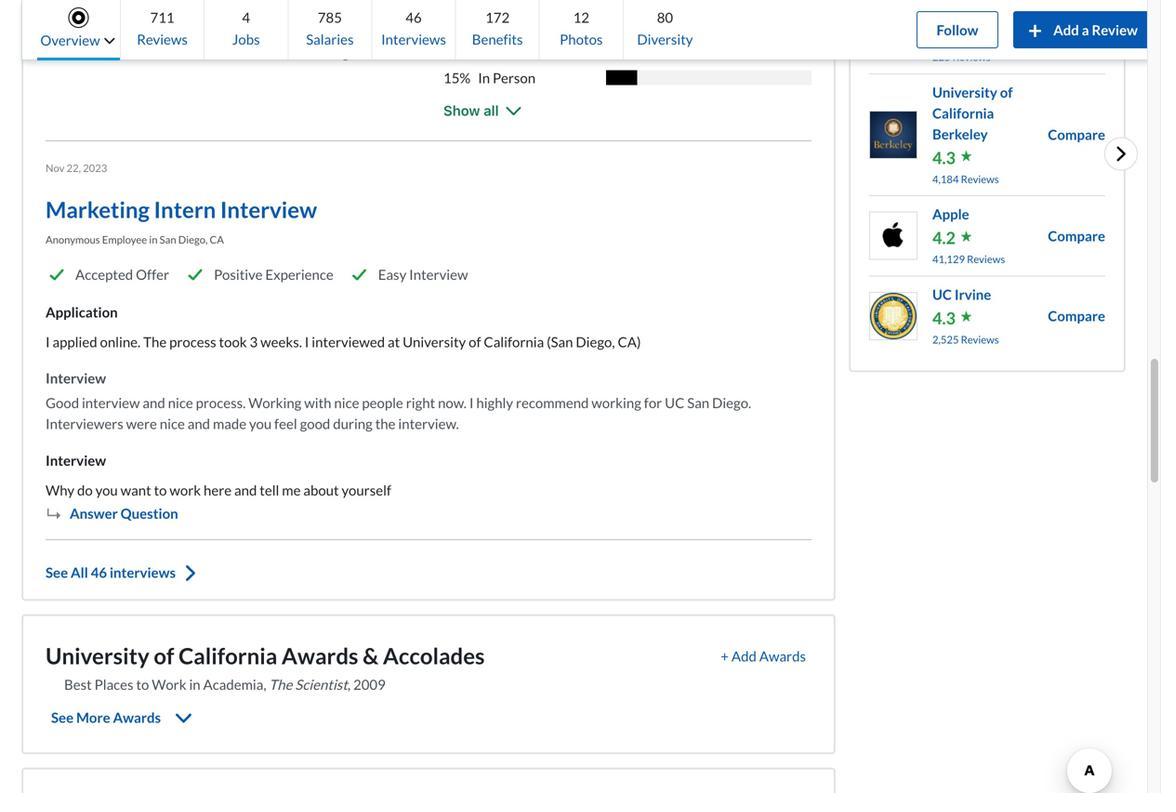 Task type: describe. For each thing, give the bounding box(es) containing it.
46 inside 46 interviews
[[406, 9, 422, 26]]

apple
[[933, 205, 969, 222]]

add a review
[[1053, 21, 1138, 38]]

1 horizontal spatial positive
[[214, 266, 263, 283]]

people
[[362, 394, 403, 411]]

1 horizontal spatial i
[[305, 333, 309, 350]]

172
[[485, 9, 510, 26]]

1 vertical spatial to
[[136, 676, 149, 693]]

compare for apple
[[1048, 227, 1105, 244]]

do
[[77, 482, 93, 498]]

2 , from the left
[[348, 676, 351, 693]]

0 horizontal spatial san
[[160, 234, 176, 246]]

1 compare from the top
[[1048, 4, 1105, 21]]

best
[[64, 676, 92, 693]]

recommend
[[516, 394, 589, 411]]

compare for university of california berkeley
[[1048, 126, 1105, 143]]

2023
[[83, 162, 107, 174]]

41,129
[[933, 253, 965, 265]]

want
[[121, 482, 151, 498]]

with
[[304, 394, 331, 411]]

a
[[1082, 21, 1089, 38]]

took
[[219, 333, 247, 350]]

show
[[443, 102, 480, 119]]

see for see more awards
[[51, 709, 74, 726]]

interview inside interview good interview and nice process. working with nice people right now. i highly recommend working for uc san diego. interviewers were nice and made you feel good during the interview.
[[46, 370, 106, 386]]

process
[[169, 333, 216, 350]]

negative
[[326, 45, 377, 61]]

feel
[[274, 415, 297, 432]]

interviews
[[381, 31, 446, 47]]

80 diversity
[[637, 9, 693, 47]]

follow
[[937, 21, 979, 38]]

711
[[150, 9, 174, 26]]

4,184
[[933, 173, 959, 185]]

compare for uc irvine
[[1048, 307, 1105, 324]]

&
[[363, 642, 379, 669]]

41,129 reviews link
[[933, 251, 1005, 268]]

to inside why do you want to work here and tell me about yourself answer question
[[154, 482, 167, 498]]

easy interview
[[378, 266, 468, 283]]

accepted
[[75, 266, 133, 283]]

172 benefits
[[472, 9, 523, 47]]

1 compare link from the top
[[1048, 2, 1105, 23]]

interview good interview and nice process. working with nice people right now. i highly recommend working for uc san diego. interviewers were nice and made you feel good during the interview.
[[46, 370, 751, 432]]

next button image
[[1111, 143, 1132, 165]]

4.2
[[933, 227, 956, 248]]

online
[[528, 12, 566, 29]]

0 vertical spatial in
[[149, 234, 158, 246]]

applied
[[53, 333, 97, 350]]

711 reviews
[[137, 9, 188, 47]]

work
[[152, 676, 186, 693]]

university for university of california berkeley
[[933, 83, 997, 100]]

tell
[[260, 482, 279, 498]]

me
[[282, 482, 301, 498]]

applied
[[478, 12, 525, 29]]

working
[[248, 394, 302, 411]]

225 reviews link
[[933, 48, 1048, 66]]

3.6
[[933, 25, 956, 46]]

i inside interview good interview and nice process. working with nice people right now. i highly recommend working for uc san diego. interviewers were nice and made you feel good during the interview.
[[469, 394, 474, 411]]

1 , from the left
[[263, 676, 266, 693]]

marketing intern interview
[[46, 196, 317, 222]]

1 horizontal spatial 18%
[[443, 41, 471, 57]]

46 inside see all 46 interviews link
[[91, 564, 107, 581]]

answer question link
[[46, 505, 178, 522]]

here
[[204, 482, 232, 498]]

interviewed
[[312, 333, 385, 350]]

answer
[[70, 505, 118, 522]]

4.3 for university of california berkeley
[[933, 147, 956, 168]]

4.3 for uc irvine
[[933, 308, 956, 328]]

1 vertical spatial diego,
[[576, 333, 615, 350]]

reviews for 2,525
[[961, 333, 999, 346]]

california for university of california awards & accolades
[[179, 642, 277, 669]]

12
[[573, 9, 589, 26]]

nov
[[46, 162, 65, 174]]

0 vertical spatial the
[[143, 333, 167, 350]]

follow button
[[917, 11, 999, 48]]

more
[[76, 709, 110, 726]]

ca
[[210, 234, 224, 246]]

uc irvine link
[[933, 284, 999, 305]]

22,
[[67, 162, 81, 174]]

accepted offer
[[75, 266, 169, 283]]

1 horizontal spatial and
[[188, 415, 210, 432]]

at
[[388, 333, 400, 350]]

all
[[71, 564, 88, 581]]

best places to work in academia , the scientist , 2009
[[64, 676, 386, 693]]

1 horizontal spatial the
[[269, 676, 292, 693]]

18% campus recruiting
[[443, 41, 594, 57]]

campus
[[478, 41, 528, 57]]

university of california berkeley
[[933, 83, 1013, 142]]

80
[[657, 9, 673, 26]]

the
[[375, 415, 396, 432]]

work
[[170, 482, 201, 498]]

+
[[721, 648, 729, 664]]

41,129 reviews
[[933, 253, 1005, 265]]

3
[[250, 333, 258, 350]]

0 horizontal spatial diego,
[[178, 234, 208, 246]]

0 horizontal spatial i
[[46, 333, 50, 350]]

0 vertical spatial uc
[[933, 286, 952, 302]]

weeks.
[[260, 333, 302, 350]]

marketing
[[46, 196, 150, 222]]

online.
[[100, 333, 141, 350]]

scientist
[[295, 676, 348, 693]]

about
[[303, 482, 339, 498]]

university of california - office of the president logo image
[[870, 0, 917, 36]]

reviews for 4,184
[[961, 173, 999, 185]]

2,525 reviews
[[933, 333, 999, 346]]

of for university of california awards & accolades
[[154, 642, 174, 669]]



Task type: vqa. For each thing, say whether or not it's contained in the screenshot.
the 5.0 to the middle
no



Task type: locate. For each thing, give the bounding box(es) containing it.
0 horizontal spatial and
[[143, 394, 165, 411]]

interview
[[220, 196, 317, 222], [409, 266, 468, 283], [46, 370, 106, 386], [46, 452, 106, 469]]

0 horizontal spatial university
[[46, 642, 149, 669]]

0 vertical spatial to
[[154, 482, 167, 498]]

positive inside 68% positive
[[82, 45, 128, 61]]

+ add awards
[[721, 648, 806, 664]]

interviewers
[[46, 415, 123, 432]]

2009
[[353, 676, 386, 693]]

1 vertical spatial and
[[188, 415, 210, 432]]

apple logo image
[[870, 213, 917, 259]]

ca)
[[618, 333, 641, 350]]

0 vertical spatial university
[[933, 83, 997, 100]]

reviews right 2,525
[[961, 333, 999, 346]]

2 horizontal spatial and
[[234, 482, 257, 498]]

employee
[[102, 234, 147, 246]]

0 horizontal spatial the
[[143, 333, 167, 350]]

see more awards button
[[46, 706, 200, 730]]

2 horizontal spatial of
[[1000, 83, 1013, 100]]

interview up the good
[[46, 370, 106, 386]]

why
[[46, 482, 74, 498]]

positive down ca
[[214, 266, 263, 283]]

, down university of california awards & accolades
[[263, 676, 266, 693]]

see for see all 46 interviews
[[46, 564, 68, 581]]

1 vertical spatial the
[[269, 676, 292, 693]]

2,525
[[933, 333, 959, 346]]

uc irvine logo image
[[870, 293, 917, 339]]

interview up ca
[[220, 196, 317, 222]]

(san
[[547, 333, 573, 350]]

benefits
[[472, 31, 523, 47]]

nice right "were"
[[160, 415, 185, 432]]

see all 46 interviews
[[46, 564, 176, 581]]

uc inside interview good interview and nice process. working with nice people right now. i highly recommend working for uc san diego. interviewers were nice and made you feel good during the interview.
[[665, 394, 685, 411]]

diego, left ca)
[[576, 333, 615, 350]]

interview up "do"
[[46, 452, 106, 469]]

1 horizontal spatial add
[[1053, 21, 1079, 38]]

recruiting
[[530, 41, 594, 57]]

negative 18%
[[326, 41, 414, 62]]

compare link
[[1048, 2, 1105, 23], [1048, 124, 1105, 145], [1048, 225, 1105, 246], [1048, 306, 1105, 326]]

0 horizontal spatial add
[[732, 648, 757, 664]]

68% positive
[[46, 41, 128, 62]]

compare link for university of california berkeley
[[1048, 124, 1105, 145]]

see inside button
[[51, 709, 74, 726]]

48% applied online
[[443, 12, 566, 29]]

san
[[160, 234, 176, 246], [687, 394, 710, 411]]

working
[[592, 394, 641, 411]]

0 vertical spatial you
[[249, 415, 272, 432]]

4
[[242, 9, 250, 26]]

1 horizontal spatial ,
[[348, 676, 351, 693]]

1 vertical spatial add
[[732, 648, 757, 664]]

1 vertical spatial san
[[687, 394, 710, 411]]

university inside university of california berkeley
[[933, 83, 997, 100]]

1 vertical spatial university
[[403, 333, 466, 350]]

the
[[143, 333, 167, 350], [269, 676, 292, 693]]

1 horizontal spatial you
[[249, 415, 272, 432]]

you inside why do you want to work here and tell me about yourself answer question
[[95, 482, 118, 498]]

1 horizontal spatial diego,
[[576, 333, 615, 350]]

review
[[1092, 21, 1138, 38]]

0 horizontal spatial ,
[[263, 676, 266, 693]]

i right weeks. on the left of the page
[[305, 333, 309, 350]]

4 compare from the top
[[1048, 307, 1105, 324]]

good
[[300, 415, 330, 432]]

1 vertical spatial uc
[[665, 394, 685, 411]]

awards right +
[[759, 648, 806, 664]]

uc irvine
[[933, 286, 991, 302]]

uc
[[933, 286, 952, 302], [665, 394, 685, 411]]

225
[[933, 51, 951, 63]]

university for university of california awards & accolades
[[46, 642, 149, 669]]

you inside interview good interview and nice process. working with nice people right now. i highly recommend working for uc san diego. interviewers were nice and made you feel good during the interview.
[[249, 415, 272, 432]]

san left diego.
[[687, 394, 710, 411]]

0 vertical spatial positive
[[82, 45, 128, 61]]

1 vertical spatial 4.3
[[933, 308, 956, 328]]

you
[[249, 415, 272, 432], [95, 482, 118, 498]]

california up best places to work in academia , the scientist , 2009
[[179, 642, 277, 669]]

and down "process." in the left of the page
[[188, 415, 210, 432]]

i right now.
[[469, 394, 474, 411]]

add right +
[[732, 648, 757, 664]]

good
[[46, 394, 79, 411]]

i left applied
[[46, 333, 50, 350]]

1 horizontal spatial awards
[[282, 642, 358, 669]]

diego.
[[712, 394, 751, 411]]

18% right the negative
[[381, 41, 414, 62]]

2 horizontal spatial awards
[[759, 648, 806, 664]]

reviews up irvine
[[967, 253, 1005, 265]]

nov 22, 2023
[[46, 162, 107, 174]]

0 horizontal spatial you
[[95, 482, 118, 498]]

0 vertical spatial see
[[46, 564, 68, 581]]

0 horizontal spatial positive
[[82, 45, 128, 61]]

0 vertical spatial 46
[[406, 9, 422, 26]]

you left feel
[[249, 415, 272, 432]]

compare link for apple
[[1048, 225, 1105, 246]]

1 horizontal spatial in
[[189, 676, 200, 693]]

1 horizontal spatial 46
[[406, 9, 422, 26]]

university of california berkeley link
[[933, 82, 1048, 144]]

intern
[[154, 196, 216, 222]]

2 horizontal spatial i
[[469, 394, 474, 411]]

4.3 up "4,184"
[[933, 147, 956, 168]]

reviews right "4,184"
[[961, 173, 999, 185]]

right
[[406, 394, 435, 411]]

jobs
[[232, 31, 260, 47]]

university right at
[[403, 333, 466, 350]]

0 vertical spatial diego,
[[178, 234, 208, 246]]

places
[[94, 676, 133, 693]]

the down university of california awards & accolades
[[269, 676, 292, 693]]

0 horizontal spatial of
[[154, 642, 174, 669]]

made
[[213, 415, 246, 432]]

see more awards
[[51, 709, 161, 726]]

0 horizontal spatial uc
[[665, 394, 685, 411]]

4 compare link from the top
[[1048, 306, 1105, 326]]

3 compare from the top
[[1048, 227, 1105, 244]]

awards inside button
[[113, 709, 161, 726]]

2,525 reviews link
[[933, 331, 999, 348]]

highly
[[476, 394, 513, 411]]

during
[[333, 415, 373, 432]]

positive right 68%
[[82, 45, 128, 61]]

4.3 up 2,525
[[933, 308, 956, 328]]

2 vertical spatial university
[[46, 642, 149, 669]]

diego, left ca
[[178, 234, 208, 246]]

see left all at the bottom
[[46, 564, 68, 581]]

2 vertical spatial california
[[179, 642, 277, 669]]

awards down places
[[113, 709, 161, 726]]

1 horizontal spatial san
[[687, 394, 710, 411]]

uc left irvine
[[933, 286, 952, 302]]

0 horizontal spatial california
[[179, 642, 277, 669]]

of up 'work'
[[154, 642, 174, 669]]

2 compare link from the top
[[1048, 124, 1105, 145]]

in right employee at the top left of the page
[[149, 234, 158, 246]]

university
[[933, 83, 997, 100], [403, 333, 466, 350], [46, 642, 149, 669]]

apple link
[[933, 204, 1005, 225]]

1 vertical spatial in
[[189, 676, 200, 693]]

academia
[[203, 676, 263, 693]]

0 vertical spatial california
[[933, 104, 994, 121]]

interview right easy
[[409, 266, 468, 283]]

the right online.
[[143, 333, 167, 350]]

4,184 reviews link
[[933, 170, 1048, 188]]

of inside university of california berkeley
[[1000, 83, 1013, 100]]

3 compare link from the top
[[1048, 225, 1105, 246]]

46 interviews
[[381, 9, 446, 47]]

nice up during
[[334, 394, 359, 411]]

berkeley
[[933, 125, 988, 142]]

awards for see more awards
[[113, 709, 161, 726]]

and left tell
[[234, 482, 257, 498]]

0 horizontal spatial 46
[[91, 564, 107, 581]]

of up highly
[[469, 333, 481, 350]]

2 compare from the top
[[1048, 126, 1105, 143]]

0 horizontal spatial in
[[149, 234, 158, 246]]

add left a
[[1053, 21, 1079, 38]]

reviews right the 225
[[953, 51, 991, 63]]

of down 225 reviews link in the right of the page
[[1000, 83, 1013, 100]]

reviews for 711
[[137, 31, 188, 47]]

to right want
[[154, 482, 167, 498]]

question
[[121, 505, 178, 522]]

1 horizontal spatial california
[[484, 333, 544, 350]]

in right 'work'
[[189, 676, 200, 693]]

0 vertical spatial of
[[1000, 83, 1013, 100]]

1 vertical spatial see
[[51, 709, 74, 726]]

1 horizontal spatial to
[[154, 482, 167, 498]]

of for university of california berkeley
[[1000, 83, 1013, 100]]

awards up scientist
[[282, 642, 358, 669]]

18% down 48%
[[443, 41, 471, 57]]

1 vertical spatial of
[[469, 333, 481, 350]]

california inside university of california berkeley
[[933, 104, 994, 121]]

reviews for 41,129
[[967, 253, 1005, 265]]

68%
[[46, 41, 78, 62]]

225 reviews
[[933, 51, 991, 63]]

reviews down 711
[[137, 31, 188, 47]]

in
[[478, 69, 490, 86]]

1 vertical spatial california
[[484, 333, 544, 350]]

18%
[[443, 41, 471, 57], [381, 41, 414, 62]]

you right "do"
[[95, 482, 118, 498]]

0 horizontal spatial to
[[136, 676, 149, 693]]

46 up the interviews
[[406, 9, 422, 26]]

46 right all at the bottom
[[91, 564, 107, 581]]

1 4.3 from the top
[[933, 147, 956, 168]]

2 4.3 from the top
[[933, 308, 956, 328]]

california left (san
[[484, 333, 544, 350]]

awards
[[282, 642, 358, 669], [759, 648, 806, 664], [113, 709, 161, 726]]

university up places
[[46, 642, 149, 669]]

compare link for uc irvine
[[1048, 306, 1105, 326]]

yourself
[[342, 482, 391, 498]]

awards for + add awards
[[759, 648, 806, 664]]

0 horizontal spatial 18%
[[381, 41, 414, 62]]

0 vertical spatial add
[[1053, 21, 1079, 38]]

san inside interview good interview and nice process. working with nice people right now. i highly recommend working for uc san diego. interviewers were nice and made you feel good during the interview.
[[687, 394, 710, 411]]

0 horizontal spatial awards
[[113, 709, 161, 726]]

positive experience
[[214, 266, 334, 283]]

california up berkeley
[[933, 104, 994, 121]]

to
[[154, 482, 167, 498], [136, 676, 149, 693]]

2 vertical spatial and
[[234, 482, 257, 498]]

san down marketing intern interview link
[[160, 234, 176, 246]]

0 vertical spatial san
[[160, 234, 176, 246]]

university of california berkeley logo image
[[870, 111, 917, 158]]

nice left "process." in the left of the page
[[168, 394, 193, 411]]

2 horizontal spatial california
[[933, 104, 994, 121]]

, left '2009'
[[348, 676, 351, 693]]

diversity
[[637, 31, 693, 47]]

785 salaries
[[306, 9, 354, 47]]

see all 46 interviews link
[[46, 547, 812, 599]]

anonymous employee in san diego, ca
[[46, 234, 224, 246]]

reviews for 225
[[953, 51, 991, 63]]

and inside why do you want to work here and tell me about yourself answer question
[[234, 482, 257, 498]]

overview
[[40, 32, 100, 48]]

1 horizontal spatial uc
[[933, 286, 952, 302]]

2 vertical spatial of
[[154, 642, 174, 669]]

1 vertical spatial positive
[[214, 266, 263, 283]]

person
[[493, 69, 536, 86]]

uc right for
[[665, 394, 685, 411]]

4,184 reviews
[[933, 173, 999, 185]]

reviews inside 'link'
[[967, 253, 1005, 265]]

all
[[484, 102, 499, 119]]

1 vertical spatial 46
[[91, 564, 107, 581]]

interview.
[[398, 415, 459, 432]]

see left more
[[51, 709, 74, 726]]

irvine
[[955, 286, 991, 302]]

2 horizontal spatial university
[[933, 83, 997, 100]]

15%
[[443, 69, 471, 86]]

california for university of california berkeley
[[933, 104, 994, 121]]

to left 'work'
[[136, 676, 149, 693]]

1 vertical spatial you
[[95, 482, 118, 498]]

1 horizontal spatial university
[[403, 333, 466, 350]]

785
[[318, 9, 342, 26]]

now.
[[438, 394, 467, 411]]

0 vertical spatial and
[[143, 394, 165, 411]]

0 vertical spatial 4.3
[[933, 147, 956, 168]]

12 photos
[[560, 9, 603, 47]]

and up "were"
[[143, 394, 165, 411]]

positive
[[82, 45, 128, 61], [214, 266, 263, 283]]

university down the 225 reviews
[[933, 83, 997, 100]]

accolades
[[383, 642, 485, 669]]

1 horizontal spatial of
[[469, 333, 481, 350]]



